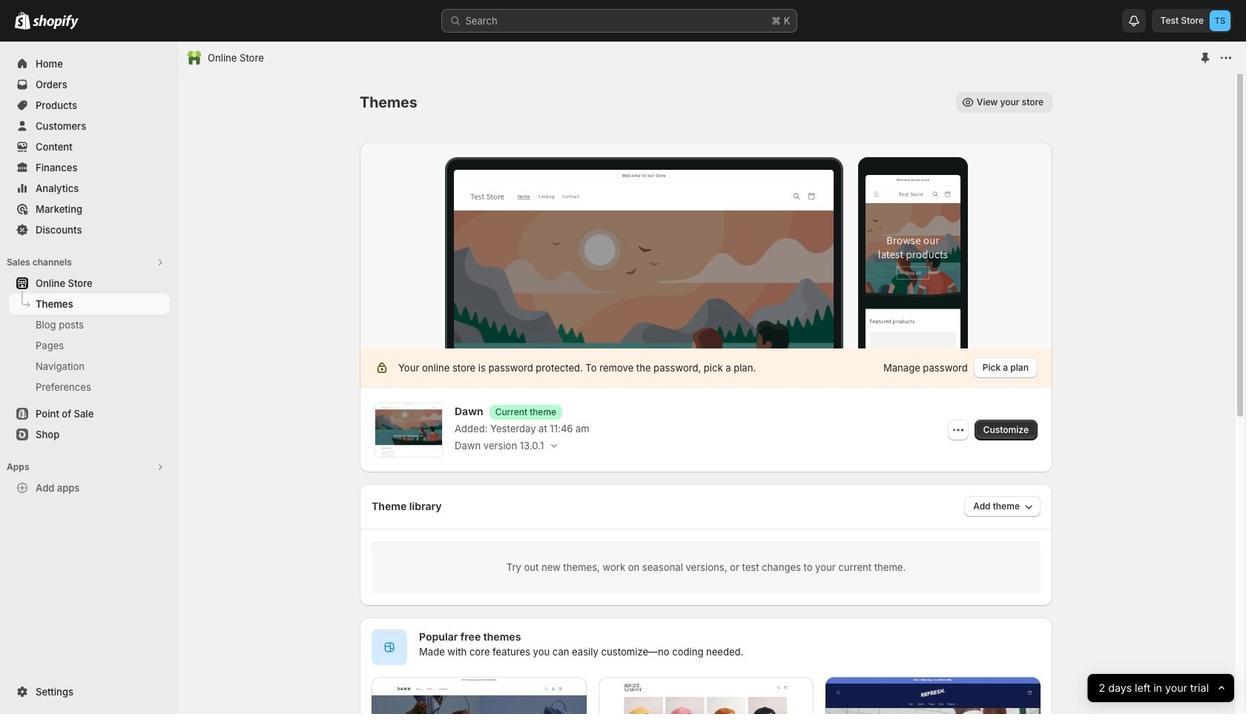 Task type: describe. For each thing, give the bounding box(es) containing it.
test store image
[[1210, 10, 1231, 31]]

shopify image
[[33, 15, 79, 30]]



Task type: locate. For each thing, give the bounding box(es) containing it.
online store image
[[187, 50, 202, 65]]

shopify image
[[15, 12, 30, 30]]



Task type: vqa. For each thing, say whether or not it's contained in the screenshot.
the Enter time text box
no



